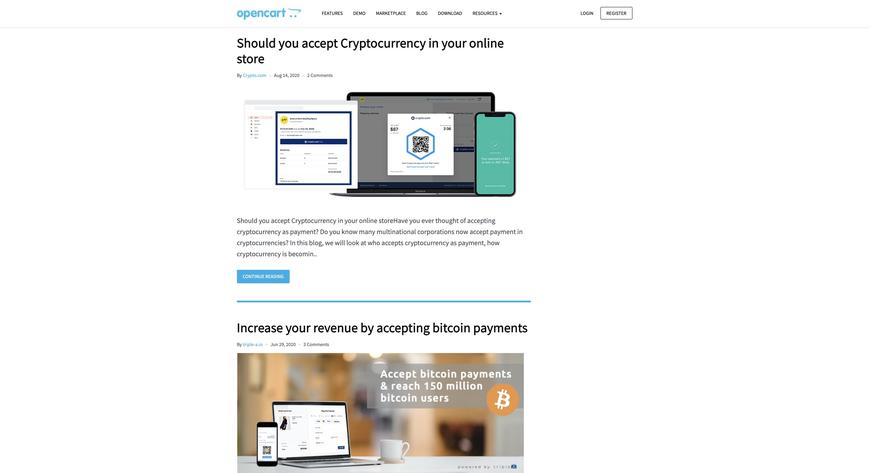 Task type: vqa. For each thing, say whether or not it's contained in the screenshot.
2nd product from left
no



Task type: describe. For each thing, give the bounding box(es) containing it.
blog link
[[411, 7, 433, 19]]

your for should you accept cryptocurrency in your online storehave you ever thought of accepting cryptocurrency as payment? do you know many multinational corporations now accept payment in cryptocurrencies? in this blog, we will look at who accepts cryptocurrency as payment, how cryptocurrency is becomin..
[[345, 216, 358, 225]]

store
[[237, 50, 264, 67]]

reading
[[265, 274, 284, 280]]

you up 'cryptocurrencies?'
[[259, 216, 270, 225]]

2 vertical spatial cryptocurrency
[[237, 250, 281, 258]]

comments for revenue
[[307, 341, 329, 348]]

revenue
[[313, 319, 358, 336]]

online for should you accept cryptocurrency in your online store
[[469, 35, 504, 51]]

who
[[368, 238, 380, 247]]

should you accept cryptocurrency in your online store link
[[237, 35, 531, 67]]

jun 29, 2020
[[270, 341, 296, 348]]

accept for should you accept cryptocurrency in your online storehave you ever thought of accepting cryptocurrency as payment? do you know many multinational corporations now accept payment in cryptocurrencies? in this blog, we will look at who accepts cryptocurrency as payment, how cryptocurrency is becomin..
[[271, 216, 290, 225]]

a.io
[[255, 341, 263, 348]]

register
[[606, 10, 626, 16]]

storehave
[[379, 216, 408, 225]]

increase your revenue by accepting bitcoin payments image
[[237, 353, 524, 473]]

2020 for you
[[290, 72, 299, 79]]

2 horizontal spatial accept
[[470, 227, 489, 236]]

2 comments
[[307, 72, 333, 79]]

blog
[[416, 10, 428, 16]]

by for should you accept cryptocurrency in your online store
[[237, 72, 242, 79]]

know
[[342, 227, 358, 236]]

29,
[[279, 341, 285, 348]]

2 horizontal spatial in
[[517, 227, 523, 236]]

features link
[[317, 7, 348, 19]]

ever
[[422, 216, 434, 225]]

by crypto.com
[[237, 72, 266, 79]]

should you accept cryptocurrency in your online store
[[237, 35, 504, 67]]

aug 14, 2020
[[274, 72, 299, 79]]

payment?
[[290, 227, 319, 236]]

corporations
[[417, 227, 454, 236]]

becomin..
[[288, 250, 317, 258]]

continue
[[243, 274, 264, 280]]

should you accept cryptocurrency in your online store image
[[237, 84, 524, 205]]

now
[[456, 227, 468, 236]]

0 horizontal spatial your
[[286, 319, 311, 336]]

triple-
[[243, 341, 255, 348]]

download link
[[433, 7, 467, 19]]

by for increase your revenue by accepting bitcoin payments
[[237, 341, 242, 348]]

payments
[[473, 319, 528, 336]]

this
[[297, 238, 308, 247]]

increase
[[237, 319, 283, 336]]

marketplace link
[[371, 7, 411, 19]]

3 comments
[[304, 341, 329, 348]]

in
[[290, 238, 296, 247]]

triple-a.io link
[[243, 341, 263, 348]]

how
[[487, 238, 500, 247]]

payment,
[[458, 238, 486, 247]]

14,
[[283, 72, 289, 79]]

cryptocurrencies?
[[237, 238, 289, 247]]

3
[[304, 341, 306, 348]]



Task type: locate. For each thing, give the bounding box(es) containing it.
comments
[[311, 72, 333, 79], [307, 341, 329, 348]]

1 vertical spatial by
[[237, 341, 242, 348]]

0 vertical spatial by
[[237, 72, 242, 79]]

cryptocurrency up payment?
[[291, 216, 336, 225]]

2 horizontal spatial your
[[442, 35, 467, 51]]

2020 for your
[[286, 341, 296, 348]]

accept up in
[[271, 216, 290, 225]]

1 by from the top
[[237, 72, 242, 79]]

login link
[[575, 7, 599, 19]]

2 vertical spatial your
[[286, 319, 311, 336]]

0 vertical spatial your
[[442, 35, 467, 51]]

crypto.com
[[243, 72, 266, 79]]

you right the do
[[329, 227, 340, 236]]

demo link
[[348, 7, 371, 19]]

jun
[[270, 341, 278, 348]]

as
[[282, 227, 289, 236], [450, 238, 457, 247]]

accepting inside should you accept cryptocurrency in your online storehave you ever thought of accepting cryptocurrency as payment? do you know many multinational corporations now accept payment in cryptocurrencies? in this blog, we will look at who accepts cryptocurrency as payment, how cryptocurrency is becomin..
[[467, 216, 495, 225]]

your inside should you accept cryptocurrency in your online storehave you ever thought of accepting cryptocurrency as payment? do you know many multinational corporations now accept payment in cryptocurrencies? in this blog, we will look at who accepts cryptocurrency as payment, how cryptocurrency is becomin..
[[345, 216, 358, 225]]

1 vertical spatial in
[[338, 216, 343, 225]]

1 vertical spatial online
[[359, 216, 377, 225]]

accepting
[[467, 216, 495, 225], [377, 319, 430, 336]]

should
[[237, 35, 276, 51], [237, 216, 257, 225]]

cryptocurrency down 'cryptocurrencies?'
[[237, 250, 281, 258]]

in
[[428, 35, 439, 51], [338, 216, 343, 225], [517, 227, 523, 236]]

as down now
[[450, 238, 457, 247]]

should for should you accept cryptocurrency in your online store
[[237, 35, 276, 51]]

1 should from the top
[[237, 35, 276, 51]]

2020 right the 14,
[[290, 72, 299, 79]]

cryptocurrency up 'cryptocurrencies?'
[[237, 227, 281, 236]]

online down resources link
[[469, 35, 504, 51]]

marketplace
[[376, 10, 406, 16]]

0 vertical spatial comments
[[311, 72, 333, 79]]

cryptocurrency for store
[[341, 35, 426, 51]]

1 vertical spatial comments
[[307, 341, 329, 348]]

download
[[438, 10, 462, 16]]

2 by from the top
[[237, 341, 242, 348]]

in down blog link
[[428, 35, 439, 51]]

online
[[469, 35, 504, 51], [359, 216, 377, 225]]

0 horizontal spatial online
[[359, 216, 377, 225]]

2 vertical spatial accept
[[470, 227, 489, 236]]

thought
[[435, 216, 459, 225]]

accept down features link
[[302, 35, 338, 51]]

0 vertical spatial should
[[237, 35, 276, 51]]

1 vertical spatial cryptocurrency
[[291, 216, 336, 225]]

your up 'know'
[[345, 216, 358, 225]]

multinational
[[377, 227, 416, 236]]

1 horizontal spatial accepting
[[467, 216, 495, 225]]

should inside should you accept cryptocurrency in your online storehave you ever thought of accepting cryptocurrency as payment? do you know many multinational corporations now accept payment in cryptocurrencies? in this blog, we will look at who accepts cryptocurrency as payment, how cryptocurrency is becomin..
[[237, 216, 257, 225]]

comments for accept
[[311, 72, 333, 79]]

register link
[[601, 7, 632, 19]]

increase your revenue by accepting bitcoin payments link
[[237, 319, 531, 336]]

resources
[[473, 10, 499, 16]]

0 horizontal spatial cryptocurrency
[[291, 216, 336, 225]]

we
[[325, 238, 333, 247]]

your up 3
[[286, 319, 311, 336]]

accept up 'payment,' on the right
[[470, 227, 489, 236]]

demo
[[353, 10, 366, 16]]

accept for should you accept cryptocurrency in your online store
[[302, 35, 338, 51]]

by
[[237, 72, 242, 79], [237, 341, 242, 348]]

your down download link
[[442, 35, 467, 51]]

do
[[320, 227, 328, 236]]

increase your revenue by accepting bitcoin payments
[[237, 319, 528, 336]]

1 horizontal spatial your
[[345, 216, 358, 225]]

your inside should you accept cryptocurrency in your online store
[[442, 35, 467, 51]]

cryptocurrency for storehave
[[291, 216, 336, 225]]

aug
[[274, 72, 282, 79]]

1 vertical spatial accepting
[[377, 319, 430, 336]]

0 vertical spatial online
[[469, 35, 504, 51]]

1 vertical spatial cryptocurrency
[[405, 238, 449, 247]]

opencart - blog image
[[237, 7, 301, 20]]

you
[[279, 35, 299, 51], [259, 216, 270, 225], [409, 216, 420, 225], [329, 227, 340, 236]]

1 horizontal spatial in
[[428, 35, 439, 51]]

1 vertical spatial should
[[237, 216, 257, 225]]

blog,
[[309, 238, 324, 247]]

at
[[361, 238, 366, 247]]

continue reading link
[[237, 270, 290, 283]]

0 vertical spatial in
[[428, 35, 439, 51]]

your
[[442, 35, 467, 51], [345, 216, 358, 225], [286, 319, 311, 336]]

by left crypto.com
[[237, 72, 242, 79]]

in inside should you accept cryptocurrency in your online store
[[428, 35, 439, 51]]

2
[[307, 72, 310, 79]]

online inside should you accept cryptocurrency in your online storehave you ever thought of accepting cryptocurrency as payment? do you know many multinational corporations now accept payment in cryptocurrencies? in this blog, we will look at who accepts cryptocurrency as payment, how cryptocurrency is becomin..
[[359, 216, 377, 225]]

1 vertical spatial your
[[345, 216, 358, 225]]

by
[[361, 319, 374, 336]]

features
[[322, 10, 343, 16]]

online inside should you accept cryptocurrency in your online store
[[469, 35, 504, 51]]

0 horizontal spatial accepting
[[377, 319, 430, 336]]

in for should you accept cryptocurrency in your online storehave you ever thought of accepting cryptocurrency as payment? do you know many multinational corporations now accept payment in cryptocurrencies? in this blog, we will look at who accepts cryptocurrency as payment, how cryptocurrency is becomin..
[[338, 216, 343, 225]]

online up many in the top of the page
[[359, 216, 377, 225]]

0 horizontal spatial accept
[[271, 216, 290, 225]]

in up 'know'
[[338, 216, 343, 225]]

comments right 3
[[307, 341, 329, 348]]

should inside should you accept cryptocurrency in your online store
[[237, 35, 276, 51]]

cryptocurrency inside should you accept cryptocurrency in your online store
[[341, 35, 426, 51]]

accepts
[[382, 238, 404, 247]]

online for should you accept cryptocurrency in your online storehave you ever thought of accepting cryptocurrency as payment? do you know many multinational corporations now accept payment in cryptocurrencies? in this blog, we will look at who accepts cryptocurrency as payment, how cryptocurrency is becomin..
[[359, 216, 377, 225]]

2020 right 29,
[[286, 341, 296, 348]]

in for should you accept cryptocurrency in your online store
[[428, 35, 439, 51]]

is
[[282, 250, 287, 258]]

2020
[[290, 72, 299, 79], [286, 341, 296, 348]]

1 vertical spatial as
[[450, 238, 457, 247]]

you left the ever
[[409, 216, 420, 225]]

accept inside should you accept cryptocurrency in your online store
[[302, 35, 338, 51]]

continue reading
[[243, 274, 284, 280]]

many
[[359, 227, 375, 236]]

will
[[335, 238, 345, 247]]

look
[[346, 238, 359, 247]]

comments right 2
[[311, 72, 333, 79]]

0 vertical spatial cryptocurrency
[[237, 227, 281, 236]]

payment
[[490, 227, 516, 236]]

0 vertical spatial as
[[282, 227, 289, 236]]

crypto.com link
[[243, 72, 266, 79]]

cryptocurrency
[[237, 227, 281, 236], [405, 238, 449, 247], [237, 250, 281, 258]]

your for should you accept cryptocurrency in your online store
[[442, 35, 467, 51]]

cryptocurrency down the marketplace link
[[341, 35, 426, 51]]

cryptocurrency down corporations
[[405, 238, 449, 247]]

0 vertical spatial 2020
[[290, 72, 299, 79]]

cryptocurrency inside should you accept cryptocurrency in your online storehave you ever thought of accepting cryptocurrency as payment? do you know many multinational corporations now accept payment in cryptocurrencies? in this blog, we will look at who accepts cryptocurrency as payment, how cryptocurrency is becomin..
[[291, 216, 336, 225]]

should down opencart - blog image
[[237, 35, 276, 51]]

cryptocurrency
[[341, 35, 426, 51], [291, 216, 336, 225]]

1 horizontal spatial accept
[[302, 35, 338, 51]]

by triple-a.io
[[237, 341, 263, 348]]

1 horizontal spatial as
[[450, 238, 457, 247]]

resources link
[[467, 7, 507, 19]]

you up aug 14, 2020
[[279, 35, 299, 51]]

0 vertical spatial accepting
[[467, 216, 495, 225]]

2 vertical spatial in
[[517, 227, 523, 236]]

you inside should you accept cryptocurrency in your online store
[[279, 35, 299, 51]]

1 horizontal spatial cryptocurrency
[[341, 35, 426, 51]]

as left payment?
[[282, 227, 289, 236]]

of
[[460, 216, 466, 225]]

in right payment
[[517, 227, 523, 236]]

0 horizontal spatial as
[[282, 227, 289, 236]]

0 vertical spatial accept
[[302, 35, 338, 51]]

1 vertical spatial 2020
[[286, 341, 296, 348]]

0 horizontal spatial in
[[338, 216, 343, 225]]

should you accept cryptocurrency in your online storehave you ever thought of accepting cryptocurrency as payment? do you know many multinational corporations now accept payment in cryptocurrencies? in this blog, we will look at who accepts cryptocurrency as payment, how cryptocurrency is becomin..
[[237, 216, 523, 258]]

0 vertical spatial cryptocurrency
[[341, 35, 426, 51]]

2 should from the top
[[237, 216, 257, 225]]

should for should you accept cryptocurrency in your online storehave you ever thought of accepting cryptocurrency as payment? do you know many multinational corporations now accept payment in cryptocurrencies? in this blog, we will look at who accepts cryptocurrency as payment, how cryptocurrency is becomin..
[[237, 216, 257, 225]]

should up 'cryptocurrencies?'
[[237, 216, 257, 225]]

accept
[[302, 35, 338, 51], [271, 216, 290, 225], [470, 227, 489, 236]]

login
[[581, 10, 594, 16]]

1 vertical spatial accept
[[271, 216, 290, 225]]

bitcoin
[[432, 319, 471, 336]]

1 horizontal spatial online
[[469, 35, 504, 51]]

by left triple- at left bottom
[[237, 341, 242, 348]]



